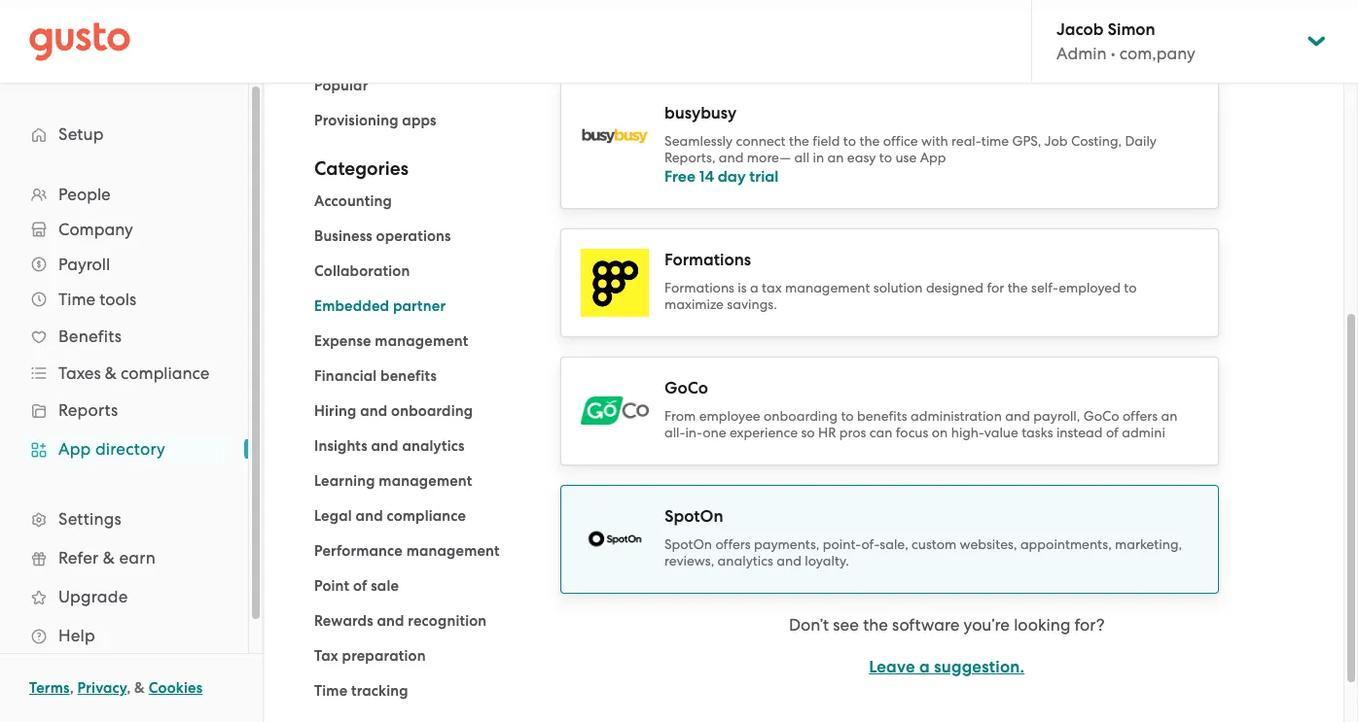 Task type: locate. For each thing, give the bounding box(es) containing it.
an up admini
[[1161, 408, 1178, 424]]

trial
[[749, 167, 779, 186]]

provisioning
[[314, 112, 398, 129]]

reports,
[[664, 150, 715, 165]]

and up day
[[719, 150, 744, 165]]

1 horizontal spatial compliance
[[387, 508, 466, 525]]

and down financial benefits
[[360, 403, 387, 420]]

1 horizontal spatial a
[[919, 657, 930, 678]]

help
[[58, 626, 95, 646]]

management inside formations formations is a tax management solution designed for the self-employed to maximize savings.
[[785, 280, 870, 295]]

busybusy logo image
[[581, 124, 649, 148]]

management for expense management
[[375, 333, 468, 350]]

1 vertical spatial a
[[919, 657, 930, 678]]

& for earn
[[103, 549, 115, 568]]

offers inside goco from employee onboarding to benefits administration and payroll, goco offers an all-in-one experience so hr pros can focus on high-value tasks instead of admini
[[1123, 408, 1158, 424]]

insights and analytics link
[[314, 438, 465, 455]]

0 horizontal spatial analytics
[[402, 438, 465, 455]]

0 vertical spatial &
[[105, 364, 117, 383]]

0 horizontal spatial app
[[58, 440, 91, 459]]

1 vertical spatial formations
[[664, 280, 734, 295]]

list containing popular
[[314, 0, 531, 132]]

terms , privacy , & cookies
[[29, 680, 203, 698]]

onboarding up so
[[764, 408, 838, 424]]

appointments,
[[1020, 537, 1112, 552]]

1 vertical spatial an
[[1161, 408, 1178, 424]]

1 horizontal spatial goco
[[1083, 408, 1119, 424]]

use
[[895, 150, 917, 165]]

benefits up can
[[857, 408, 907, 424]]

app directory
[[58, 440, 165, 459]]

time down tax
[[314, 683, 348, 700]]

0 vertical spatial spoton
[[664, 506, 723, 527]]

privacy
[[77, 680, 127, 698]]

time inside dropdown button
[[58, 290, 95, 309]]

app down 'with'
[[920, 150, 946, 165]]

formations
[[664, 250, 751, 270], [664, 280, 734, 295]]

suggestion.
[[934, 657, 1025, 678]]

1 horizontal spatial analytics
[[718, 553, 773, 569]]

time tools button
[[19, 282, 229, 317]]

0 horizontal spatial of
[[353, 578, 367, 595]]

formations logo image
[[581, 249, 649, 317]]

rewards and recognition
[[314, 613, 487, 630]]

1 vertical spatial compliance
[[387, 508, 466, 525]]

time tools
[[58, 290, 136, 309]]

costing,
[[1071, 133, 1122, 149]]

you're
[[964, 615, 1010, 635]]

onboarding inside goco from employee onboarding to benefits administration and payroll, goco offers an all-in-one experience so hr pros can focus on high-value tasks instead of admini
[[764, 408, 838, 424]]

0 horizontal spatial compliance
[[121, 364, 210, 383]]

to up pros
[[841, 408, 854, 424]]

management
[[785, 280, 870, 295], [375, 333, 468, 350], [379, 473, 472, 490], [406, 543, 500, 560]]

compliance for legal and compliance
[[387, 508, 466, 525]]

day
[[718, 167, 746, 186]]

compliance inside taxes & compliance dropdown button
[[121, 364, 210, 383]]

1 horizontal spatial app
[[920, 150, 946, 165]]

, left cookies button
[[127, 680, 131, 698]]

expense
[[314, 333, 371, 350]]

time down payroll
[[58, 290, 95, 309]]

0 horizontal spatial ,
[[70, 680, 74, 698]]

1 horizontal spatial of
[[1106, 425, 1119, 440]]

an right in
[[827, 150, 844, 165]]

performance management
[[314, 543, 500, 560]]

employee
[[699, 408, 760, 424]]

settings
[[58, 510, 121, 529]]

compliance up "performance management" link
[[387, 508, 466, 525]]

settings link
[[19, 502, 229, 537]]

0 vertical spatial app
[[920, 150, 946, 165]]

& for compliance
[[105, 364, 117, 383]]

and down sale
[[377, 613, 404, 630]]

0 horizontal spatial onboarding
[[391, 403, 473, 420]]

so
[[801, 425, 815, 440]]

&
[[105, 364, 117, 383], [103, 549, 115, 568], [134, 680, 145, 698]]

0 vertical spatial benefits
[[380, 368, 437, 385]]

offers
[[1123, 408, 1158, 424], [715, 537, 751, 552]]

1 vertical spatial spoton
[[664, 537, 712, 552]]

& left earn
[[103, 549, 115, 568]]

1 vertical spatial offers
[[715, 537, 751, 552]]

0 horizontal spatial offers
[[715, 537, 751, 552]]

marketing,
[[1115, 537, 1182, 552]]

spoton
[[664, 506, 723, 527], [664, 537, 712, 552]]

pros
[[839, 425, 866, 440]]

benefits inside list
[[380, 368, 437, 385]]

a right the "is"
[[750, 280, 759, 295]]

the
[[789, 133, 809, 149], [859, 133, 880, 149], [1008, 280, 1028, 295], [863, 615, 888, 635]]

tools
[[99, 290, 136, 309]]

goco up from
[[664, 378, 708, 398]]

compliance for taxes & compliance
[[121, 364, 210, 383]]

1 horizontal spatial an
[[1161, 408, 1178, 424]]

, left privacy
[[70, 680, 74, 698]]

privacy link
[[77, 680, 127, 698]]

and up value
[[1005, 408, 1030, 424]]

the up the easy
[[859, 133, 880, 149]]

goco up instead
[[1083, 408, 1119, 424]]

and right legal
[[356, 508, 383, 525]]

and inside goco from employee onboarding to benefits administration and payroll, goco offers an all-in-one experience so hr pros can focus on high-value tasks instead of admini
[[1005, 408, 1030, 424]]

apps
[[402, 112, 436, 129]]

of left sale
[[353, 578, 367, 595]]

business
[[314, 228, 372, 245]]

to inside goco from employee onboarding to benefits administration and payroll, goco offers an all-in-one experience so hr pros can focus on high-value tasks instead of admini
[[841, 408, 854, 424]]

of left admini
[[1106, 425, 1119, 440]]

0 vertical spatial a
[[750, 280, 759, 295]]

1 vertical spatial time
[[314, 683, 348, 700]]

1 vertical spatial app
[[58, 440, 91, 459]]

sale,
[[880, 537, 908, 552]]

to right employed
[[1124, 280, 1137, 295]]

and down payments,
[[777, 553, 802, 569]]

0 vertical spatial offers
[[1123, 408, 1158, 424]]

point-
[[823, 537, 861, 552]]

1 horizontal spatial onboarding
[[764, 408, 838, 424]]

1 horizontal spatial time
[[314, 683, 348, 700]]

management up recognition
[[406, 543, 500, 560]]

benefits up hiring and onboarding 'link'
[[380, 368, 437, 385]]

financial benefits
[[314, 368, 437, 385]]

formations up the "is"
[[664, 250, 751, 270]]

management up legal and compliance link
[[379, 473, 472, 490]]

offers up admini
[[1123, 408, 1158, 424]]

0 vertical spatial formations
[[664, 250, 751, 270]]

onboarding up insights and analytics link
[[391, 403, 473, 420]]

2 formations from the top
[[664, 280, 734, 295]]

spoton spoton offers payments, point-of-sale, custom websites, appointments, marketing, reviews, analytics and loyalty.
[[664, 506, 1182, 569]]

job
[[1044, 133, 1068, 149]]

1 horizontal spatial offers
[[1123, 408, 1158, 424]]

0 horizontal spatial goco
[[664, 378, 708, 398]]

0 vertical spatial compliance
[[121, 364, 210, 383]]

upgrade link
[[19, 580, 229, 615]]

goco
[[664, 378, 708, 398], [1083, 408, 1119, 424]]

hiring and onboarding link
[[314, 403, 473, 420]]

0 horizontal spatial time
[[58, 290, 95, 309]]

the right for
[[1008, 280, 1028, 295]]

list
[[314, 0, 531, 132], [0, 177, 248, 656], [314, 190, 531, 703]]

categories
[[314, 158, 408, 180]]

2 vertical spatial &
[[134, 680, 145, 698]]

& left cookies
[[134, 680, 145, 698]]

0 vertical spatial of
[[1106, 425, 1119, 440]]

provisioning apps link
[[314, 112, 436, 129]]

0 vertical spatial time
[[58, 290, 95, 309]]

management for performance management
[[406, 543, 500, 560]]

people
[[58, 185, 111, 204]]

of inside goco from employee onboarding to benefits administration and payroll, goco offers an all-in-one experience so hr pros can focus on high-value tasks instead of admini
[[1106, 425, 1119, 440]]

looking
[[1014, 615, 1070, 635]]

embedded
[[314, 298, 389, 315]]

1 vertical spatial goco
[[1083, 408, 1119, 424]]

compliance
[[121, 364, 210, 383], [387, 508, 466, 525]]

provisioning apps
[[314, 112, 436, 129]]

0 vertical spatial analytics
[[402, 438, 465, 455]]

1 horizontal spatial benefits
[[857, 408, 907, 424]]

performance
[[314, 543, 403, 560]]

& inside dropdown button
[[105, 364, 117, 383]]

point
[[314, 578, 349, 595]]

0 horizontal spatial an
[[827, 150, 844, 165]]

real-
[[951, 133, 981, 149]]

of
[[1106, 425, 1119, 440], [353, 578, 367, 595]]

performance management link
[[314, 543, 500, 560]]

compliance down benefits link at the left
[[121, 364, 210, 383]]

benefits
[[380, 368, 437, 385], [857, 408, 907, 424]]

learning management link
[[314, 473, 472, 490]]

,
[[70, 680, 74, 698], [127, 680, 131, 698]]

management down the partner
[[375, 333, 468, 350]]

learning management
[[314, 473, 472, 490]]

a inside formations formations is a tax management solution designed for the self-employed to maximize savings.
[[750, 280, 759, 295]]

time for time tools
[[58, 290, 95, 309]]

1 vertical spatial of
[[353, 578, 367, 595]]

1 horizontal spatial ,
[[127, 680, 131, 698]]

offers left payments,
[[715, 537, 751, 552]]

& right "taxes"
[[105, 364, 117, 383]]

offers inside the spoton spoton offers payments, point-of-sale, custom websites, appointments, marketing, reviews, analytics and loyalty.
[[715, 537, 751, 552]]

0 horizontal spatial benefits
[[380, 368, 437, 385]]

time for time tracking
[[314, 683, 348, 700]]

0 horizontal spatial a
[[750, 280, 759, 295]]

analytics inside list
[[402, 438, 465, 455]]

setup link
[[19, 117, 229, 152]]

1 vertical spatial analytics
[[718, 553, 773, 569]]

app
[[920, 150, 946, 165], [58, 440, 91, 459]]

2 , from the left
[[127, 680, 131, 698]]

leave
[[869, 657, 915, 678]]

reviews,
[[664, 553, 714, 569]]

and inside busybusy seamlessly connect the field to the office with real-time gps, job costing, daily reports, and more— all in an easy to use app free 14 day trial
[[719, 150, 744, 165]]

benefits
[[58, 327, 122, 346]]

formations up maximize
[[664, 280, 734, 295]]

1 vertical spatial &
[[103, 549, 115, 568]]

a right leave
[[919, 657, 930, 678]]

management right tax
[[785, 280, 870, 295]]

analytics down payments,
[[718, 553, 773, 569]]

1 vertical spatial benefits
[[857, 408, 907, 424]]

legal
[[314, 508, 352, 525]]

in
[[813, 150, 824, 165]]

setup
[[58, 125, 104, 144]]

solution
[[873, 280, 923, 295]]

analytics down hiring and onboarding 'link'
[[402, 438, 465, 455]]

0 vertical spatial an
[[827, 150, 844, 165]]

benefits inside goco from employee onboarding to benefits administration and payroll, goco offers an all-in-one experience so hr pros can focus on high-value tasks instead of admini
[[857, 408, 907, 424]]

app down the reports
[[58, 440, 91, 459]]

hr
[[818, 425, 836, 440]]

to left use
[[879, 150, 892, 165]]



Task type: vqa. For each thing, say whether or not it's contained in the screenshot.


Task type: describe. For each thing, give the bounding box(es) containing it.
one
[[703, 425, 726, 440]]

point of sale link
[[314, 578, 399, 595]]

office
[[883, 133, 918, 149]]

cookies button
[[149, 677, 203, 700]]

embedded partner
[[314, 298, 446, 315]]

insights
[[314, 438, 368, 455]]

admin
[[1056, 44, 1107, 63]]

reports
[[58, 401, 118, 420]]

expense management
[[314, 333, 468, 350]]

an inside busybusy seamlessly connect the field to the office with real-time gps, job costing, daily reports, and more— all in an easy to use app free 14 day trial
[[827, 150, 844, 165]]

the up all
[[789, 133, 809, 149]]

the inside formations formations is a tax management solution designed for the self-employed to maximize savings.
[[1008, 280, 1028, 295]]

tasks
[[1022, 425, 1053, 440]]

company
[[58, 220, 133, 239]]

gps,
[[1012, 133, 1041, 149]]

onboarding inside list
[[391, 403, 473, 420]]

1 spoton from the top
[[664, 506, 723, 527]]

list containing people
[[0, 177, 248, 656]]

tax
[[762, 280, 782, 295]]

experience
[[730, 425, 798, 440]]

time
[[981, 133, 1009, 149]]

list containing accounting
[[314, 190, 531, 703]]

home image
[[29, 22, 130, 61]]

business operations
[[314, 228, 451, 245]]

designed
[[926, 280, 984, 295]]

for
[[987, 280, 1004, 295]]

expense management link
[[314, 333, 468, 350]]

savings.
[[727, 296, 777, 312]]

point of sale
[[314, 578, 399, 595]]

and up learning management link
[[371, 438, 399, 455]]

management for learning management
[[379, 473, 472, 490]]

of-
[[861, 537, 880, 552]]

1 formations from the top
[[664, 250, 751, 270]]

company button
[[19, 212, 229, 247]]

time tracking
[[314, 683, 408, 700]]

busybusy seamlessly connect the field to the office with real-time gps, job costing, daily reports, and more— all in an easy to use app free 14 day trial
[[664, 103, 1157, 186]]

refer & earn link
[[19, 541, 229, 576]]

value
[[984, 425, 1018, 440]]

to inside formations formations is a tax management solution designed for the self-employed to maximize savings.
[[1124, 280, 1137, 295]]

and inside the spoton spoton offers payments, point-of-sale, custom websites, appointments, marketing, reviews, analytics and loyalty.
[[777, 553, 802, 569]]

com,pany
[[1120, 44, 1195, 63]]

benefits link
[[19, 319, 229, 354]]

self-
[[1031, 280, 1059, 295]]

on
[[932, 425, 948, 440]]

gusto navigation element
[[0, 84, 248, 687]]

app directory link
[[19, 432, 229, 467]]

analytics inside the spoton spoton offers payments, point-of-sale, custom websites, appointments, marketing, reviews, analytics and loyalty.
[[718, 553, 773, 569]]

accounting link
[[314, 193, 392, 210]]

recognition
[[408, 613, 487, 630]]

preparation
[[342, 648, 426, 665]]

tax preparation link
[[314, 648, 426, 665]]

collaboration
[[314, 263, 410, 280]]

refer & earn
[[58, 549, 156, 568]]

leave a suggestion. button
[[869, 656, 1025, 680]]

easy
[[847, 150, 876, 165]]

formations formations is a tax management solution designed for the self-employed to maximize savings.
[[664, 250, 1137, 312]]

spoton  logo image
[[581, 524, 649, 555]]

2 spoton from the top
[[664, 537, 712, 552]]

instead
[[1056, 425, 1103, 440]]

taxes & compliance button
[[19, 356, 229, 391]]

reports link
[[19, 393, 229, 428]]

app inside 'link'
[[58, 440, 91, 459]]

tax
[[314, 648, 338, 665]]

0 vertical spatial goco
[[664, 378, 708, 398]]

help link
[[19, 619, 229, 654]]

busybusy
[[664, 103, 737, 124]]

don't see the software you're looking for?
[[789, 615, 1105, 635]]

websites,
[[960, 537, 1017, 552]]

software
[[892, 615, 960, 635]]

tax preparation
[[314, 648, 426, 665]]

an inside goco from employee onboarding to benefits administration and payroll, goco offers an all-in-one experience so hr pros can focus on high-value tasks instead of admini
[[1161, 408, 1178, 424]]

simon
[[1108, 19, 1155, 40]]

financial benefits link
[[314, 368, 437, 385]]

to up the easy
[[843, 133, 856, 149]]

•
[[1111, 44, 1115, 63]]

operations
[[376, 228, 451, 245]]

business operations link
[[314, 228, 451, 245]]

all-
[[664, 425, 685, 440]]

from
[[664, 408, 696, 424]]

time tracking link
[[314, 683, 408, 700]]

don't
[[789, 615, 829, 635]]

people button
[[19, 177, 229, 212]]

app inside busybusy seamlessly connect the field to the office with real-time gps, job costing, daily reports, and more— all in an easy to use app free 14 day trial
[[920, 150, 946, 165]]

can
[[870, 425, 892, 440]]

earn
[[119, 549, 156, 568]]

loyalty.
[[805, 553, 849, 569]]

learning
[[314, 473, 375, 490]]

upgrade
[[58, 588, 128, 607]]

connect
[[736, 133, 786, 149]]

payroll
[[58, 255, 110, 274]]

payroll,
[[1033, 408, 1080, 424]]

collaboration link
[[314, 263, 410, 280]]

1 , from the left
[[70, 680, 74, 698]]

the right see
[[863, 615, 888, 635]]

sale
[[371, 578, 399, 595]]

with
[[921, 133, 948, 149]]

see
[[833, 615, 859, 635]]

all
[[794, 150, 810, 165]]

a inside popup button
[[919, 657, 930, 678]]

focus
[[896, 425, 928, 440]]

rewards
[[314, 613, 373, 630]]

hiring and onboarding
[[314, 403, 473, 420]]

employed
[[1059, 280, 1121, 295]]

goco logo image
[[581, 397, 649, 425]]



